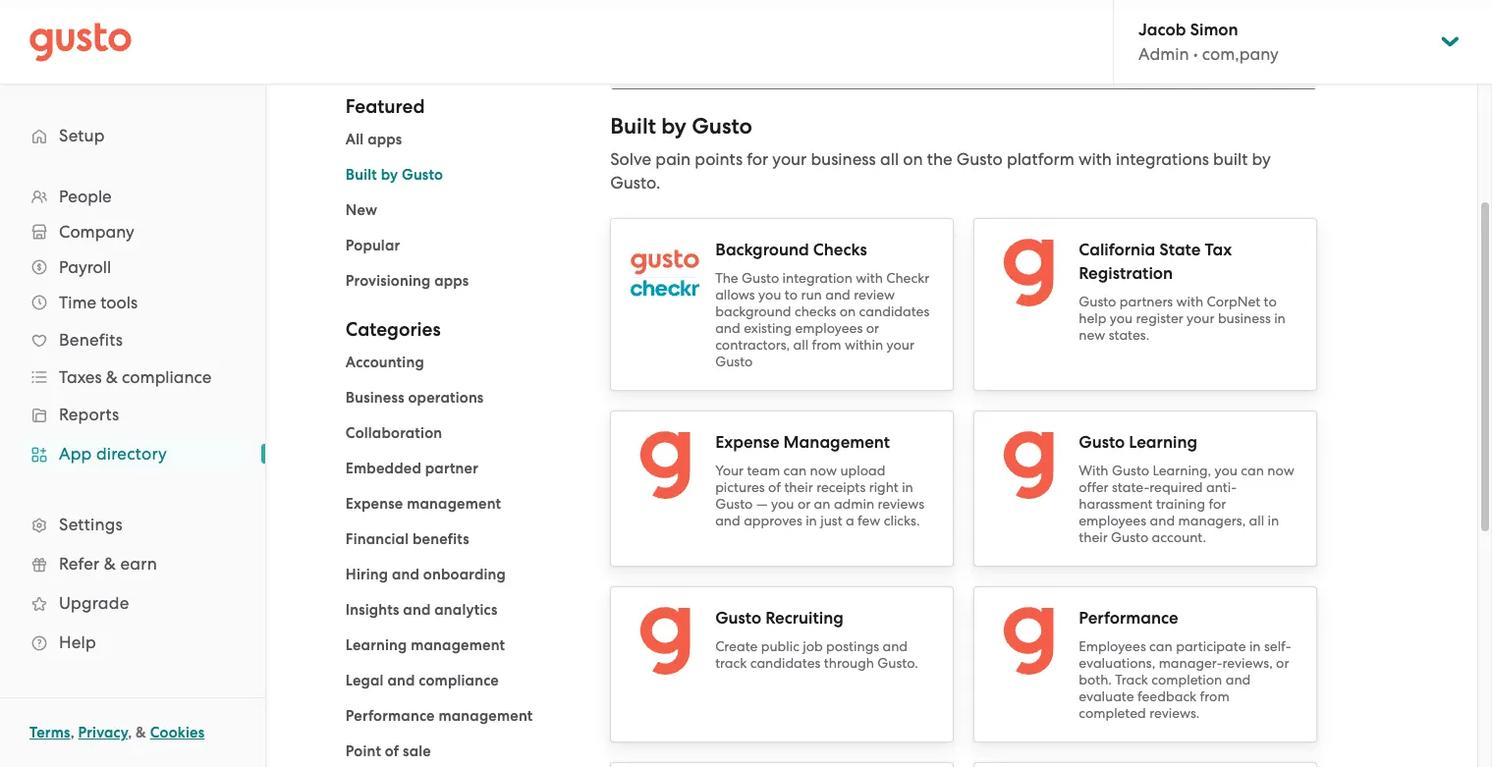 Task type: vqa. For each thing, say whether or not it's contained in the screenshot.
the middle the 'or'
yes



Task type: locate. For each thing, give the bounding box(es) containing it.
0 horizontal spatial apps
[[368, 131, 402, 148]]

1 horizontal spatial expense
[[715, 432, 780, 453]]

1 horizontal spatial learning
[[1129, 432, 1198, 453]]

employees down harassment
[[1079, 513, 1147, 529]]

performance up employees
[[1079, 608, 1179, 629]]

candidates down public
[[750, 655, 821, 671]]

by right built
[[1252, 149, 1271, 169]]

new link
[[346, 201, 378, 219]]

1 horizontal spatial your
[[887, 337, 915, 353]]

checks
[[795, 304, 836, 319]]

performance inside list
[[346, 707, 435, 725]]

register
[[1136, 310, 1184, 326]]

expense management your team can now upload pictures of their receipts right in gusto — you or an admin reviews and approves in just a few clicks.
[[715, 432, 925, 529]]

their inside gusto learning with gusto learning, you can now offer state-required anti- harassment training for employees and managers, all in their gusto account.
[[1079, 530, 1108, 545]]

0 horizontal spatial from
[[812, 337, 841, 353]]

partners
[[1120, 294, 1173, 309]]

points
[[695, 149, 743, 169]]

management down partner
[[407, 495, 501, 513]]

your down corpnet
[[1187, 310, 1215, 326]]

all right managers,
[[1249, 513, 1264, 529]]

popular
[[346, 237, 400, 254]]

performance logo image
[[994, 607, 1063, 676]]

1 vertical spatial all
[[793, 337, 809, 353]]

0 vertical spatial compliance
[[122, 367, 212, 387]]

you up approves
[[771, 496, 794, 512]]

a
[[846, 513, 854, 529]]

contractors,
[[715, 337, 790, 353]]

by inside list
[[381, 166, 398, 184]]

refer & earn link
[[20, 546, 246, 582]]

can up manager-
[[1150, 639, 1173, 654]]

employees down checks
[[795, 320, 863, 336]]

gusto. down 'solve'
[[610, 173, 660, 193]]

apps for all apps
[[368, 131, 402, 148]]

1 horizontal spatial for
[[1209, 496, 1226, 512]]

1 vertical spatial from
[[1200, 689, 1230, 704]]

from down completion
[[1200, 689, 1230, 704]]

expense up team
[[715, 432, 780, 453]]

and down pictures
[[715, 513, 741, 529]]

and right postings
[[883, 639, 908, 654]]

business down corpnet
[[1218, 310, 1271, 326]]

of
[[768, 479, 781, 495], [385, 743, 399, 760]]

insights and analytics link
[[346, 601, 498, 619]]

job
[[803, 639, 823, 654]]

california state tax registration gusto partners with corpnet to help you register your business in new states.
[[1079, 240, 1286, 343]]

states.
[[1109, 327, 1150, 343]]

employees inside background checks the gusto integration with checkr allows you to run and review background checks on candidates and existing employees or contractors, all from within your gusto
[[795, 320, 863, 336]]

1 horizontal spatial with
[[1079, 149, 1112, 169]]

and up the account.
[[1150, 513, 1175, 529]]

people button
[[20, 179, 246, 214]]

california state tax registration logo image
[[994, 239, 1063, 307]]

you inside expense management your team can now upload pictures of their receipts right in gusto — you or an admin reviews and approves in just a few clicks.
[[771, 496, 794, 512]]

0 vertical spatial on
[[903, 149, 923, 169]]

allows
[[715, 287, 755, 303]]

0 horizontal spatial their
[[784, 479, 813, 495]]

company
[[59, 222, 134, 242]]

with up the review
[[856, 270, 883, 286]]

apps right provisioning
[[434, 272, 469, 290]]

1 horizontal spatial employees
[[1079, 513, 1147, 529]]

0 vertical spatial with
[[1079, 149, 1112, 169]]

learning management link
[[346, 637, 505, 654]]

time tools button
[[20, 285, 246, 320]]

hiring and onboarding
[[346, 566, 506, 584]]

and down reviews,
[[1226, 672, 1251, 688]]

financial
[[346, 531, 409, 548]]

built up 'solve'
[[610, 113, 656, 140]]

help link
[[20, 625, 246, 660]]

0 vertical spatial employees
[[795, 320, 863, 336]]

1 vertical spatial business
[[1218, 310, 1271, 326]]

management for learning management
[[411, 637, 505, 654]]

built inside built by gusto solve pain points for your business all on the gusto platform with integrations built by gusto.
[[610, 113, 656, 140]]

by up pain
[[661, 113, 687, 140]]

1 vertical spatial with
[[856, 270, 883, 286]]

for right points
[[747, 149, 768, 169]]

you inside gusto learning with gusto learning, you can now offer state-required anti- harassment training for employees and managers, all in their gusto account.
[[1215, 463, 1238, 478]]

upgrade
[[59, 593, 129, 613]]

provisioning apps
[[346, 272, 469, 290]]

with right 'platform'
[[1079, 149, 1112, 169]]

setup link
[[20, 118, 246, 153]]

0 vertical spatial from
[[812, 337, 841, 353]]

candidates
[[859, 304, 930, 319], [750, 655, 821, 671]]

built
[[610, 113, 656, 140], [346, 166, 377, 184]]

all left the "the"
[[880, 149, 899, 169]]

list for featured
[[346, 128, 581, 293]]

0 vertical spatial performance
[[1079, 608, 1179, 629]]

compliance inside dropdown button
[[122, 367, 212, 387]]

0 vertical spatial management
[[407, 495, 501, 513]]

1 horizontal spatial or
[[866, 320, 879, 336]]

list containing all apps
[[346, 128, 581, 293]]

track
[[715, 655, 747, 671]]

1 vertical spatial of
[[385, 743, 399, 760]]

embedded
[[346, 460, 421, 477]]

from
[[812, 337, 841, 353], [1200, 689, 1230, 704]]

0 horizontal spatial now
[[810, 463, 837, 478]]

business inside california state tax registration gusto partners with corpnet to help you register your business in new states.
[[1218, 310, 1271, 326]]

1 vertical spatial their
[[1079, 530, 1108, 545]]

1 vertical spatial or
[[798, 496, 811, 512]]

learning,
[[1153, 463, 1211, 478]]

training
[[1156, 496, 1205, 512]]

0 vertical spatial your
[[773, 149, 807, 169]]

2 vertical spatial all
[[1249, 513, 1264, 529]]

0 vertical spatial or
[[866, 320, 879, 336]]

1 vertical spatial performance
[[346, 707, 435, 725]]

gusto inside california state tax registration gusto partners with corpnet to help you register your business in new states.
[[1079, 294, 1116, 309]]

1 vertical spatial compliance
[[419, 672, 499, 690]]

1 vertical spatial gusto.
[[878, 655, 918, 671]]

compliance up reports link at bottom left
[[122, 367, 212, 387]]

1 horizontal spatial of
[[768, 479, 781, 495]]

embedded partner link
[[346, 460, 478, 477]]

gusto down the all apps
[[402, 166, 443, 184]]

0 horizontal spatial candidates
[[750, 655, 821, 671]]

1 vertical spatial management
[[411, 637, 505, 654]]

1 horizontal spatial apps
[[434, 272, 469, 290]]

checks
[[813, 240, 867, 260]]

from down checks
[[812, 337, 841, 353]]

gusto up help
[[1079, 294, 1116, 309]]

list containing accounting
[[346, 351, 581, 767]]

2 vertical spatial management
[[439, 707, 533, 725]]

on left the "the"
[[903, 149, 923, 169]]

expense up financial
[[346, 495, 403, 513]]

or inside expense management your team can now upload pictures of their receipts right in gusto — you or an admin reviews and approves in just a few clicks.
[[798, 496, 811, 512]]

compliance up performance management link
[[419, 672, 499, 690]]

completed
[[1079, 705, 1146, 721]]

by for built by gusto solve pain points for your business all on the gusto platform with integrations built by gusto.
[[661, 113, 687, 140]]

apps
[[368, 131, 402, 148], [434, 272, 469, 290]]

all down checks
[[793, 337, 809, 353]]

1 horizontal spatial ,
[[128, 724, 132, 742]]

expense management logo image
[[631, 431, 700, 500]]

1 vertical spatial candidates
[[750, 655, 821, 671]]

gusto down harassment
[[1111, 530, 1149, 545]]

for inside built by gusto solve pain points for your business all on the gusto platform with integrations built by gusto.
[[747, 149, 768, 169]]

1 horizontal spatial business
[[1218, 310, 1271, 326]]

& for compliance
[[106, 367, 118, 387]]

gusto up create
[[715, 608, 762, 629]]

by down the all apps
[[381, 166, 398, 184]]

financial benefits
[[346, 531, 469, 548]]

can right team
[[784, 463, 807, 478]]

with inside built by gusto solve pain points for your business all on the gusto platform with integrations built by gusto.
[[1079, 149, 1112, 169]]

None search field
[[610, 46, 1318, 89]]

2 vertical spatial or
[[1276, 655, 1289, 671]]

0 horizontal spatial all
[[793, 337, 809, 353]]

1 horizontal spatial candidates
[[859, 304, 930, 319]]

their down harassment
[[1079, 530, 1108, 545]]

reviews.
[[1150, 705, 1200, 721]]

learning up the learning,
[[1129, 432, 1198, 453]]

0 horizontal spatial by
[[381, 166, 398, 184]]

1 vertical spatial built
[[346, 166, 377, 184]]

gusto. down postings
[[878, 655, 918, 671]]

for down anti-
[[1209, 496, 1226, 512]]

1 horizontal spatial built
[[610, 113, 656, 140]]

0 horizontal spatial with
[[856, 270, 883, 286]]

your inside background checks the gusto integration with checkr allows you to run and review background checks on candidates and existing employees or contractors, all from within your gusto
[[887, 337, 915, 353]]

and inside gusto recruiting create public job postings and track candidates through gusto.
[[883, 639, 908, 654]]

home image
[[29, 22, 132, 61]]

& left cookies button
[[136, 724, 146, 742]]

compliance
[[122, 367, 212, 387], [419, 672, 499, 690]]

or down "self-"
[[1276, 655, 1289, 671]]

1 horizontal spatial performance
[[1079, 608, 1179, 629]]

candidates down the review
[[859, 304, 930, 319]]

harassment
[[1079, 496, 1153, 512]]

1 horizontal spatial to
[[1264, 294, 1277, 309]]

0 vertical spatial built
[[610, 113, 656, 140]]

and up contractors,
[[715, 320, 741, 336]]

1 vertical spatial your
[[1187, 310, 1215, 326]]

you up states.
[[1110, 310, 1133, 326]]

their inside expense management your team can now upload pictures of their receipts right in gusto — you or an admin reviews and approves in just a few clicks.
[[784, 479, 813, 495]]

0 horizontal spatial for
[[747, 149, 768, 169]]

0 horizontal spatial business
[[811, 149, 876, 169]]

provisioning apps link
[[346, 272, 469, 290]]

0 vertical spatial expense
[[715, 432, 780, 453]]

on down the review
[[840, 304, 856, 319]]

manager-
[[1159, 655, 1223, 671]]

or up within at the right top of the page
[[866, 320, 879, 336]]

required
[[1150, 479, 1203, 495]]

1 vertical spatial for
[[1209, 496, 1226, 512]]

time
[[59, 293, 96, 312]]

checkr
[[886, 270, 930, 286]]

0 horizontal spatial to
[[785, 287, 798, 303]]

1 horizontal spatial now
[[1268, 463, 1295, 478]]

and down integration
[[825, 287, 851, 303]]

both.
[[1079, 672, 1112, 688]]

business
[[811, 149, 876, 169], [1218, 310, 1271, 326]]

1 horizontal spatial can
[[1150, 639, 1173, 654]]

background
[[715, 304, 791, 319]]

0 horizontal spatial employees
[[795, 320, 863, 336]]

payroll button
[[20, 250, 246, 285]]

0 horizontal spatial built
[[346, 166, 377, 184]]

just
[[821, 513, 843, 529]]

0 vertical spatial of
[[768, 479, 781, 495]]

apps right all on the top left of page
[[368, 131, 402, 148]]

management for expense management
[[407, 495, 501, 513]]

your inside built by gusto solve pain points for your business all on the gusto platform with integrations built by gusto.
[[773, 149, 807, 169]]

0 horizontal spatial compliance
[[122, 367, 212, 387]]

& right taxes
[[106, 367, 118, 387]]

all apps
[[346, 131, 402, 148]]

management down analytics
[[411, 637, 505, 654]]

and inside performance employees can participate in self- evaluations, manager-reviews, or both. track completion and evaluate feedback from completed reviews.
[[1226, 672, 1251, 688]]

1 horizontal spatial from
[[1200, 689, 1230, 704]]

expense inside expense management your team can now upload pictures of their receipts right in gusto — you or an admin reviews and approves in just a few clicks.
[[715, 432, 780, 453]]

and right legal
[[387, 672, 415, 690]]

to inside california state tax registration gusto partners with corpnet to help you register your business in new states.
[[1264, 294, 1277, 309]]

—
[[756, 496, 768, 512]]

1 vertical spatial on
[[840, 304, 856, 319]]

their up approves
[[784, 479, 813, 495]]

built for built by gusto solve pain points for your business all on the gusto platform with integrations built by gusto.
[[610, 113, 656, 140]]

jacob
[[1139, 20, 1186, 40]]

0 vertical spatial &
[[106, 367, 118, 387]]

or inside background checks the gusto integration with checkr allows you to run and review background checks on candidates and existing employees or contractors, all from within your gusto
[[866, 320, 879, 336]]

point
[[346, 743, 381, 760]]

compliance for legal and compliance
[[419, 672, 499, 690]]

0 vertical spatial candidates
[[859, 304, 930, 319]]

with
[[1079, 149, 1112, 169], [856, 270, 883, 286], [1177, 294, 1204, 309]]

of down team
[[768, 479, 781, 495]]

learning down insights
[[346, 637, 407, 654]]

0 vertical spatial their
[[784, 479, 813, 495]]

business inside built by gusto solve pain points for your business all on the gusto platform with integrations built by gusto.
[[811, 149, 876, 169]]

2 horizontal spatial your
[[1187, 310, 1215, 326]]

2 horizontal spatial with
[[1177, 294, 1204, 309]]

of left 'sale'
[[385, 743, 399, 760]]

, left cookies button
[[128, 724, 132, 742]]

clicks.
[[884, 513, 920, 529]]

0 horizontal spatial on
[[840, 304, 856, 319]]

candidates inside background checks the gusto integration with checkr allows you to run and review background checks on candidates and existing employees or contractors, all from within your gusto
[[859, 304, 930, 319]]

1 horizontal spatial their
[[1079, 530, 1108, 545]]

0 horizontal spatial performance
[[346, 707, 435, 725]]

your
[[715, 463, 744, 478]]

compliance for taxes & compliance
[[122, 367, 212, 387]]

0 vertical spatial for
[[747, 149, 768, 169]]

management down the legal and compliance
[[439, 707, 533, 725]]

business up "checks"
[[811, 149, 876, 169]]

evaluate
[[1079, 689, 1134, 704]]

in
[[1274, 310, 1286, 326], [902, 479, 913, 495], [806, 513, 817, 529], [1268, 513, 1279, 529], [1250, 639, 1261, 654]]

& for earn
[[104, 554, 116, 574]]

2 now from the left
[[1268, 463, 1295, 478]]

benefits
[[413, 531, 469, 548]]

reports link
[[20, 397, 246, 432]]

1 horizontal spatial on
[[903, 149, 923, 169]]

, left privacy link
[[70, 724, 74, 742]]

your right points
[[773, 149, 807, 169]]

candidates inside gusto recruiting create public job postings and track candidates through gusto.
[[750, 655, 821, 671]]

to right corpnet
[[1264, 294, 1277, 309]]

0 vertical spatial gusto.
[[610, 173, 660, 193]]

gusto inside gusto recruiting create public job postings and track candidates through gusto.
[[715, 608, 762, 629]]

0 vertical spatial all
[[880, 149, 899, 169]]

right
[[869, 479, 899, 495]]

2 vertical spatial with
[[1177, 294, 1204, 309]]

in inside gusto learning with gusto learning, you can now offer state-required anti- harassment training for employees and managers, all in their gusto account.
[[1268, 513, 1279, 529]]

now inside expense management your team can now upload pictures of their receipts right in gusto — you or an admin reviews and approves in just a few clicks.
[[810, 463, 837, 478]]

track
[[1115, 672, 1148, 688]]

& inside dropdown button
[[106, 367, 118, 387]]

2 horizontal spatial all
[[1249, 513, 1264, 529]]

your right within at the right top of the page
[[887, 337, 915, 353]]

1 vertical spatial expense
[[346, 495, 403, 513]]

1 now from the left
[[810, 463, 837, 478]]

1 vertical spatial learning
[[346, 637, 407, 654]]

an
[[814, 496, 831, 512]]

you up anti-
[[1215, 463, 1238, 478]]

legal and compliance link
[[346, 672, 499, 690]]

1 vertical spatial employees
[[1079, 513, 1147, 529]]

performance inside performance employees can participate in self- evaluations, manager-reviews, or both. track completion and evaluate feedback from completed reviews.
[[1079, 608, 1179, 629]]

0 horizontal spatial gusto.
[[610, 173, 660, 193]]

gusto recruiting logo image
[[631, 607, 700, 676]]

provisioning
[[346, 272, 431, 290]]

gusto
[[692, 113, 752, 140], [957, 149, 1003, 169], [402, 166, 443, 184], [742, 270, 779, 286], [1079, 294, 1116, 309], [715, 354, 753, 369], [1079, 432, 1125, 453], [1112, 463, 1150, 478], [715, 496, 753, 512], [1111, 530, 1149, 545], [715, 608, 762, 629]]

0 horizontal spatial or
[[798, 496, 811, 512]]

gusto down pictures
[[715, 496, 753, 512]]

on inside background checks the gusto integration with checkr allows you to run and review background checks on candidates and existing employees or contractors, all from within your gusto
[[840, 304, 856, 319]]

you inside california state tax registration gusto partners with corpnet to help you register your business in new states.
[[1110, 310, 1133, 326]]

your inside california state tax registration gusto partners with corpnet to help you register your business in new states.
[[1187, 310, 1215, 326]]

tax
[[1205, 240, 1232, 260]]

1 vertical spatial apps
[[434, 272, 469, 290]]

or inside performance employees can participate in self- evaluations, manager-reviews, or both. track completion and evaluate feedback from completed reviews.
[[1276, 655, 1289, 671]]

1 vertical spatial &
[[104, 554, 116, 574]]

list
[[346, 128, 581, 293], [0, 179, 265, 662], [346, 351, 581, 767]]

2 vertical spatial your
[[887, 337, 915, 353]]

you up "background"
[[759, 287, 781, 303]]

0 horizontal spatial expense
[[346, 495, 403, 513]]

expense inside list
[[346, 495, 403, 513]]

terms
[[29, 724, 70, 742]]

built up new link
[[346, 166, 377, 184]]

management
[[784, 432, 890, 453]]

0 horizontal spatial can
[[784, 463, 807, 478]]

can up managers,
[[1241, 463, 1264, 478]]

0 horizontal spatial your
[[773, 149, 807, 169]]

0 horizontal spatial ,
[[70, 724, 74, 742]]

on
[[903, 149, 923, 169], [840, 304, 856, 319]]

help
[[59, 633, 96, 652]]

&
[[106, 367, 118, 387], [104, 554, 116, 574], [136, 724, 146, 742]]

0 vertical spatial apps
[[368, 131, 402, 148]]

sale
[[403, 743, 431, 760]]

with up register
[[1177, 294, 1204, 309]]

0 vertical spatial business
[[811, 149, 876, 169]]

0 vertical spatial learning
[[1129, 432, 1198, 453]]

1 horizontal spatial all
[[880, 149, 899, 169]]

1 horizontal spatial by
[[661, 113, 687, 140]]

performance up point of sale
[[346, 707, 435, 725]]

or left an
[[798, 496, 811, 512]]

hiring and onboarding link
[[346, 566, 506, 584]]

& left 'earn'
[[104, 554, 116, 574]]

to left run
[[785, 287, 798, 303]]

expense for management
[[346, 495, 403, 513]]

2 horizontal spatial can
[[1241, 463, 1264, 478]]

1 horizontal spatial gusto.
[[878, 655, 918, 671]]

built by gusto
[[346, 166, 443, 184]]



Task type: describe. For each thing, give the bounding box(es) containing it.
learning inside gusto learning with gusto learning, you can now offer state-required anti- harassment training for employees and managers, all in their gusto account.
[[1129, 432, 1198, 453]]

create
[[715, 639, 758, 654]]

existing
[[744, 320, 792, 336]]

you inside background checks the gusto integration with checkr allows you to run and review background checks on candidates and existing employees or contractors, all from within your gusto
[[759, 287, 781, 303]]

2 , from the left
[[128, 724, 132, 742]]

list for categories
[[346, 351, 581, 767]]

new
[[346, 201, 378, 219]]

self-
[[1264, 639, 1292, 654]]

all inside gusto learning with gusto learning, you can now offer state-required anti- harassment training for employees and managers, all in their gusto account.
[[1249, 513, 1264, 529]]

reviews,
[[1223, 655, 1273, 671]]

public
[[761, 639, 800, 654]]

gusto up points
[[692, 113, 752, 140]]

gusto down contractors,
[[715, 354, 753, 369]]

performance for management
[[346, 707, 435, 725]]

expense management
[[346, 495, 501, 513]]

all
[[346, 131, 364, 148]]

taxes & compliance
[[59, 367, 212, 387]]

with inside california state tax registration gusto partners with corpnet to help you register your business in new states.
[[1177, 294, 1204, 309]]

business
[[346, 389, 404, 407]]

in inside performance employees can participate in self- evaluations, manager-reviews, or both. track completion and evaluate feedback from completed reviews.
[[1250, 639, 1261, 654]]

anti-
[[1206, 479, 1237, 495]]

can inside performance employees can participate in self- evaluations, manager-reviews, or both. track completion and evaluate feedback from completed reviews.
[[1150, 639, 1173, 654]]

payroll
[[59, 257, 111, 277]]

admin
[[1139, 44, 1189, 64]]

gusto inside expense management your team can now upload pictures of their receipts right in gusto — you or an admin reviews and approves in just a few clicks.
[[715, 496, 753, 512]]

business operations link
[[346, 389, 484, 407]]

gusto up state-
[[1112, 463, 1150, 478]]

through
[[824, 655, 874, 671]]

taxes & compliance button
[[20, 360, 246, 395]]

from inside background checks the gusto integration with checkr allows you to run and review background checks on candidates and existing employees or contractors, all from within your gusto
[[812, 337, 841, 353]]

2 horizontal spatial by
[[1252, 149, 1271, 169]]

and inside gusto learning with gusto learning, you can now offer state-required anti- harassment training for employees and managers, all in their gusto account.
[[1150, 513, 1175, 529]]

gusto down 'background'
[[742, 270, 779, 286]]

registration
[[1079, 263, 1173, 284]]

employees inside gusto learning with gusto learning, you can now offer state-required anti- harassment training for employees and managers, all in their gusto account.
[[1079, 513, 1147, 529]]

com,pany
[[1202, 44, 1279, 64]]

state-
[[1112, 479, 1150, 495]]

to inside background checks the gusto integration with checkr allows you to run and review background checks on candidates and existing employees or contractors, all from within your gusto
[[785, 287, 798, 303]]

terms link
[[29, 724, 70, 742]]

accounting
[[346, 354, 424, 371]]

hiring
[[346, 566, 388, 584]]

performance employees can participate in self- evaluations, manager-reviews, or both. track completion and evaluate feedback from completed reviews.
[[1079, 608, 1292, 721]]

offer
[[1079, 479, 1109, 495]]

and down financial benefits link on the left
[[392, 566, 420, 584]]

performance for employees
[[1079, 608, 1179, 629]]

jacob simon admin • com,pany
[[1139, 20, 1279, 64]]

earn
[[120, 554, 157, 574]]

expense management link
[[346, 495, 501, 513]]

all inside background checks the gusto integration with checkr allows you to run and review background checks on candidates and existing employees or contractors, all from within your gusto
[[793, 337, 809, 353]]

managers,
[[1178, 513, 1246, 529]]

and inside expense management your team can now upload pictures of their receipts right in gusto — you or an admin reviews and approves in just a few clicks.
[[715, 513, 741, 529]]

app directory
[[59, 444, 167, 464]]

0 horizontal spatial learning
[[346, 637, 407, 654]]

benefits
[[59, 330, 123, 350]]

built for built by gusto
[[346, 166, 377, 184]]

gusto learning with gusto learning, you can now offer state-required anti- harassment training for employees and managers, all in their gusto account.
[[1079, 432, 1295, 545]]

background
[[715, 240, 809, 260]]

gusto up with
[[1079, 432, 1125, 453]]

run
[[801, 287, 822, 303]]

with inside background checks the gusto integration with checkr allows you to run and review background checks on candidates and existing employees or contractors, all from within your gusto
[[856, 270, 883, 286]]

postings
[[826, 639, 879, 654]]

solve
[[610, 149, 652, 169]]

from inside performance employees can participate in self- evaluations, manager-reviews, or both. track completion and evaluate feedback from completed reviews.
[[1200, 689, 1230, 704]]

account.
[[1152, 530, 1206, 545]]

on inside built by gusto solve pain points for your business all on the gusto platform with integrations built by gusto.
[[903, 149, 923, 169]]

all apps link
[[346, 131, 402, 148]]

popular link
[[346, 237, 400, 254]]

legal
[[346, 672, 384, 690]]

management for performance management
[[439, 707, 533, 725]]

1 , from the left
[[70, 724, 74, 742]]

analytics
[[434, 601, 498, 619]]

expense for management
[[715, 432, 780, 453]]

team
[[747, 463, 780, 478]]

review
[[854, 287, 895, 303]]

accounting link
[[346, 354, 424, 371]]

gusto navigation element
[[0, 84, 265, 694]]

can inside expense management your team can now upload pictures of their receipts right in gusto — you or an admin reviews and approves in just a few clicks.
[[784, 463, 807, 478]]

and up learning management
[[403, 601, 431, 619]]

directory
[[96, 444, 167, 464]]

apps for provisioning apps
[[434, 272, 469, 290]]

of inside expense management your team can now upload pictures of their receipts right in gusto — you or an admin reviews and approves in just a few clicks.
[[768, 479, 781, 495]]

all inside built by gusto solve pain points for your business all on the gusto platform with integrations built by gusto.
[[880, 149, 899, 169]]

help
[[1079, 310, 1107, 326]]

privacy link
[[78, 724, 128, 742]]

gusto recruiting create public job postings and track candidates through gusto.
[[715, 608, 918, 671]]

can inside gusto learning with gusto learning, you can now offer state-required anti- harassment training for employees and managers, all in their gusto account.
[[1241, 463, 1264, 478]]

now inside gusto learning with gusto learning, you can now offer state-required anti- harassment training for employees and managers, all in their gusto account.
[[1268, 463, 1295, 478]]

insights and analytics
[[346, 601, 498, 619]]

upload
[[840, 463, 886, 478]]

embedded partner
[[346, 460, 478, 477]]

state
[[1160, 240, 1201, 260]]

new
[[1079, 327, 1106, 343]]

app
[[59, 444, 92, 464]]

integration
[[783, 270, 853, 286]]

background checks logo image
[[631, 239, 700, 307]]

admin
[[834, 496, 875, 512]]

by for built by gusto
[[381, 166, 398, 184]]

gusto right the "the"
[[957, 149, 1003, 169]]

few
[[858, 513, 881, 529]]

benefits link
[[20, 322, 246, 358]]

legal and compliance
[[346, 672, 499, 690]]

the
[[927, 149, 953, 169]]

list containing people
[[0, 179, 265, 662]]

point of sale link
[[346, 743, 431, 760]]

gusto. inside built by gusto solve pain points for your business all on the gusto platform with integrations built by gusto.
[[610, 173, 660, 193]]

refer
[[59, 554, 100, 574]]

performance management link
[[346, 707, 533, 725]]

featured
[[346, 95, 425, 118]]

0 horizontal spatial of
[[385, 743, 399, 760]]

2 vertical spatial &
[[136, 724, 146, 742]]

for inside gusto learning with gusto learning, you can now offer state-required anti- harassment training for employees and managers, all in their gusto account.
[[1209, 496, 1226, 512]]

pictures
[[715, 479, 765, 495]]

california
[[1079, 240, 1156, 260]]

built by gusto solve pain points for your business all on the gusto platform with integrations built by gusto.
[[610, 113, 1271, 193]]

gusto learning logo image
[[994, 431, 1063, 500]]

approves
[[744, 513, 802, 529]]

with
[[1079, 463, 1109, 478]]

gusto. inside gusto recruiting create public job postings and track candidates through gusto.
[[878, 655, 918, 671]]

integrations
[[1116, 149, 1209, 169]]

reviews
[[878, 496, 925, 512]]

learning management
[[346, 637, 505, 654]]

financial benefits link
[[346, 531, 469, 548]]

performance management
[[346, 707, 533, 725]]

collaboration
[[346, 424, 442, 442]]

in inside california state tax registration gusto partners with corpnet to help you register your business in new states.
[[1274, 310, 1286, 326]]

cookies button
[[150, 721, 205, 745]]

corpnet
[[1207, 294, 1261, 309]]



